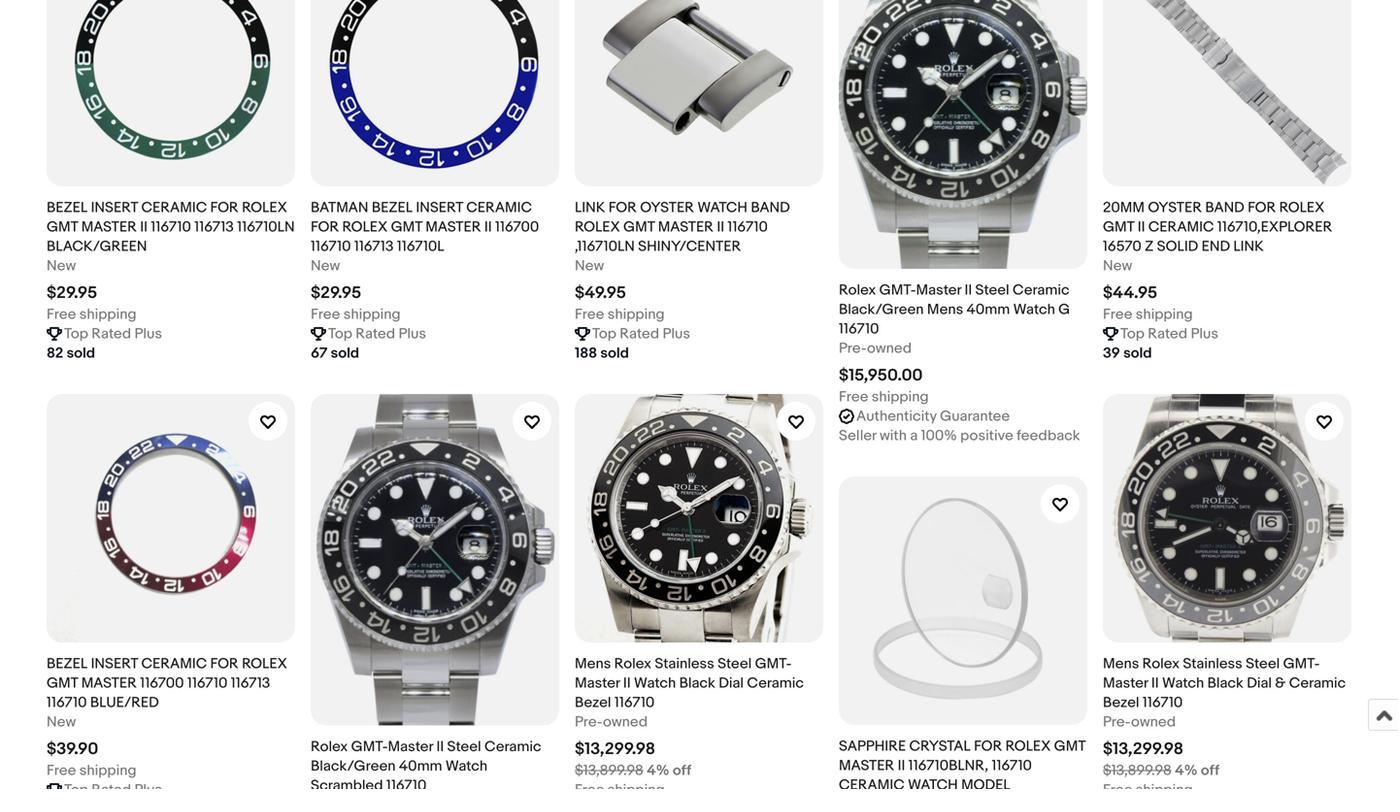 Task type: describe. For each thing, give the bounding box(es) containing it.
67 sold
[[311, 345, 360, 362]]

watch inside sapphire crystal for rolex gmt master ii 116710blnr, 116710 ceramic watch model
[[908, 777, 959, 790]]

116710 inside bezel insert ceramic for rolex gmt master ii 116710 116713 116710ln black/green new $29.95 free shipping
[[151, 218, 191, 236]]

owned inside 'rolex gmt-master ii steel ceramic black/green mens 40mm watch g 116710 pre-owned $15,950.00 free shipping'
[[868, 340, 912, 358]]

rolex inside sapphire crystal for rolex gmt master ii 116710blnr, 116710 ceramic watch model
[[1006, 738, 1051, 756]]

plus for new
[[399, 325, 426, 343]]

free inside bezel insert ceramic for rolex gmt master ii 116710 116713 116710ln black/green new $29.95 free shipping
[[47, 306, 76, 323]]

100%
[[922, 428, 958, 445]]

gmt- inside mens rolex stainless steel gmt- master ii watch black dial ceramic bezel 116710 pre-owned $13,299.98 $13,899.98 4% off
[[755, 656, 792, 673]]

top rated plus for $29.95
[[64, 325, 162, 343]]

rolex inside batman bezel insert ceramic for rolex gmt master ii 116700 116710 116713 116710l new $29.95 free shipping
[[342, 218, 388, 236]]

previous price $13,899.98 4% off text field
[[575, 762, 692, 781]]

for inside bezel insert ceramic for rolex gmt master  116700 116710 116713 116710 blue/red new $39.90 free shipping
[[210, 656, 239, 673]]

black for $13,299.98
[[680, 675, 716, 693]]

top rated plus text field for shipping
[[64, 324, 162, 344]]

$13,299.98 inside mens rolex stainless steel gmt- master ii watch black dial & ceramic bezel 116710 pre-owned $13,299.98 $13,899.98 4% off
[[1104, 740, 1184, 760]]

116713 for $39.90
[[231, 675, 270, 693]]

116710 inside mens rolex stainless steel gmt- master ii watch black dial & ceramic bezel 116710 pre-owned $13,299.98 $13,899.98 4% off
[[1143, 695, 1184, 712]]

39
[[1104, 345, 1121, 362]]

off inside mens rolex stainless steel gmt- master ii watch black dial & ceramic bezel 116710 pre-owned $13,299.98 $13,899.98 4% off
[[1202, 763, 1220, 780]]

free shipping text field for $15,950.00
[[839, 388, 929, 407]]

free shipping text field for shipping
[[575, 305, 665, 324]]

watch inside mens rolex stainless steel gmt- master ii watch black dial ceramic bezel 116710 pre-owned $13,299.98 $13,899.98 4% off
[[634, 675, 676, 693]]

82 sold
[[47, 345, 95, 362]]

authenticity guarantee
[[857, 408, 1011, 426]]

new inside 20mm oyster band for rolex gmt ii ceramic 116710,explorer 16570 z solid end link new $44.95 free shipping
[[1104, 257, 1133, 275]]

mens rolex stainless steel gmt- master ii watch black dial & ceramic bezel 116710 pre-owned $13,299.98 $13,899.98 4% off
[[1104, 656, 1347, 780]]

steel inside rolex gmt-master ii steel ceramic black/green 40mm watch scrambled 116710
[[447, 739, 482, 756]]

master inside 'rolex gmt-master ii steel ceramic black/green mens 40mm watch g 116710 pre-owned $15,950.00 free shipping'
[[917, 282, 962, 299]]

free inside batman bezel insert ceramic for rolex gmt master ii 116700 116710 116713 116710l new $29.95 free shipping
[[311, 306, 340, 323]]

shipping inside 'rolex gmt-master ii steel ceramic black/green mens 40mm watch g 116710 pre-owned $15,950.00 free shipping'
[[872, 389, 929, 406]]

rolex inside 'link for oyster watch band rolex gmt master ii 116710 ,116710ln shiny/center new $49.95 free shipping'
[[575, 218, 621, 236]]

gmt inside bezel insert ceramic for rolex gmt master  116700 116710 116713 116710 blue/red new $39.90 free shipping
[[47, 675, 78, 693]]

master inside 'link for oyster watch band rolex gmt master ii 116710 ,116710ln shiny/center new $49.95 free shipping'
[[658, 218, 714, 236]]

new for $29.95
[[47, 257, 76, 275]]

$13,899.98 inside mens rolex stainless steel gmt- master ii watch black dial ceramic bezel 116710 pre-owned $13,299.98 $13,899.98 4% off
[[575, 763, 644, 780]]

for inside sapphire crystal for rolex gmt master ii 116710blnr, 116710 ceramic watch model
[[975, 738, 1003, 756]]

ceramic inside 'rolex gmt-master ii steel ceramic black/green mens 40mm watch g 116710 pre-owned $15,950.00 free shipping'
[[1013, 282, 1070, 299]]

mens for $13,299.98
[[575, 656, 611, 673]]

shipping inside 'link for oyster watch band rolex gmt master ii 116710 ,116710ln shiny/center new $49.95 free shipping'
[[608, 306, 665, 323]]

bezel for $29.95
[[47, 199, 88, 216]]

40mm inside rolex gmt-master ii steel ceramic black/green 40mm watch scrambled 116710
[[399, 758, 443, 776]]

mens rolex stainless steel gmt- master ii watch black dial ceramic bezel 116710 pre-owned $13,299.98 $13,899.98 4% off
[[575, 656, 804, 780]]

crystal
[[910, 738, 971, 756]]

pre-owned text field for $13,299.98
[[575, 713, 648, 733]]

owned inside mens rolex stainless steel gmt- master ii watch black dial & ceramic bezel 116710 pre-owned $13,299.98 $13,899.98 4% off
[[1132, 714, 1177, 732]]

rolex gmt-master ii steel ceramic black/green 40mm watch scrambled 116710
[[311, 739, 542, 790]]

with
[[880, 428, 907, 445]]

Authenticity Guarantee text field
[[857, 407, 1011, 427]]

sold for new
[[331, 345, 360, 362]]

$49.95
[[575, 283, 627, 303]]

$29.95 inside bezel insert ceramic for rolex gmt master ii 116710 116713 116710ln black/green new $29.95 free shipping
[[47, 283, 97, 303]]

master inside sapphire crystal for rolex gmt master ii 116710blnr, 116710 ceramic watch model
[[839, 758, 895, 775]]

Seller with a 100% positive feedback text field
[[839, 427, 1081, 446]]

free inside 20mm oyster band for rolex gmt ii ceramic 116710,explorer 16570 z solid end link new $44.95 free shipping
[[1104, 306, 1133, 323]]

ii inside mens rolex stainless steel gmt- master ii watch black dial & ceramic bezel 116710 pre-owned $13,299.98 $13,899.98 4% off
[[1152, 675, 1160, 693]]

rolex inside mens rolex stainless steel gmt- master ii watch black dial & ceramic bezel 116710 pre-owned $13,299.98 $13,899.98 4% off
[[1143, 656, 1180, 673]]

16570
[[1104, 238, 1142, 255]]

$44.95 text field
[[1104, 283, 1158, 303]]

blue/red
[[90, 695, 159, 712]]

$29.95 text field
[[47, 283, 97, 303]]

82 sold text field
[[47, 344, 95, 363]]

seller
[[839, 428, 877, 445]]

ceramic inside mens rolex stainless steel gmt- master ii watch black dial ceramic bezel 116710 pre-owned $13,299.98 $13,899.98 4% off
[[747, 675, 804, 693]]

39 sold text field
[[1104, 344, 1153, 363]]

gmt inside 20mm oyster band for rolex gmt ii ceramic 116710,explorer 16570 z solid end link new $44.95 free shipping
[[1104, 218, 1135, 236]]

ceramic inside bezel insert ceramic for rolex gmt master  116700 116710 116713 116710 blue/red new $39.90 free shipping
[[141, 656, 207, 673]]

oyster inside 'link for oyster watch band rolex gmt master ii 116710 ,116710ln shiny/center new $49.95 free shipping'
[[641, 199, 695, 216]]

g
[[1059, 301, 1071, 319]]

116710blnr,
[[909, 758, 989, 775]]

ii inside rolex gmt-master ii steel ceramic black/green 40mm watch scrambled 116710
[[437, 739, 444, 756]]

mens for owned
[[1104, 656, 1140, 673]]

top rated plus text field for $44.95
[[1121, 324, 1219, 344]]

plus for $29.95
[[135, 325, 162, 343]]

new text field for new
[[1104, 256, 1133, 276]]

top for $49.95
[[593, 325, 617, 343]]

master inside rolex gmt-master ii steel ceramic black/green 40mm watch scrambled 116710
[[388, 739, 433, 756]]

batman bezel insert ceramic for rolex gmt master ii 116700 116710 116713 116710l new $29.95 free shipping
[[311, 199, 539, 323]]

ii inside bezel insert ceramic for rolex gmt master ii 116710 116713 116710ln black/green new $29.95 free shipping
[[140, 218, 148, 236]]

sapphire crystal for rolex gmt master ii 116710blnr, 116710 ceramic watch model link
[[839, 477, 1088, 790]]

link inside 20mm oyster band for rolex gmt ii ceramic 116710,explorer 16570 z solid end link new $44.95 free shipping
[[1234, 238, 1265, 255]]

sapphire crystal for rolex gmt master ii 116710blnr, 116710 ceramic watch model
[[839, 738, 1086, 790]]

116710 inside mens rolex stainless steel gmt- master ii watch black dial ceramic bezel 116710 pre-owned $13,299.98 $13,899.98 4% off
[[615, 695, 655, 712]]

188
[[575, 345, 598, 362]]

rolex inside 20mm oyster band for rolex gmt ii ceramic 116710,explorer 16570 z solid end link new $44.95 free shipping
[[1280, 199, 1325, 216]]

4% inside mens rolex stainless steel gmt- master ii watch black dial & ceramic bezel 116710 pre-owned $13,299.98 $13,899.98 4% off
[[1176, 763, 1198, 780]]

for inside 'link for oyster watch band rolex gmt master ii 116710 ,116710ln shiny/center new $49.95 free shipping'
[[609, 199, 637, 216]]

authenticity
[[857, 408, 937, 426]]

black for owned
[[1208, 675, 1244, 693]]

black/green for rolex gmt-master ii steel ceramic black/green 40mm watch scrambled 116710
[[311, 758, 396, 776]]

ceramic inside bezel insert ceramic for rolex gmt master ii 116710 116713 116710ln black/green new $29.95 free shipping
[[141, 199, 207, 216]]

batman
[[311, 199, 369, 216]]

watch inside 'rolex gmt-master ii steel ceramic black/green mens 40mm watch g 116710 pre-owned $15,950.00 free shipping'
[[1014, 301, 1056, 319]]

ceramic inside rolex gmt-master ii steel ceramic black/green 40mm watch scrambled 116710
[[485, 739, 542, 756]]

scrambled
[[311, 778, 383, 790]]

watch inside rolex gmt-master ii steel ceramic black/green 40mm watch scrambled 116710
[[446, 758, 488, 776]]

gmt inside 'link for oyster watch band rolex gmt master ii 116710 ,116710ln shiny/center new $49.95 free shipping'
[[624, 218, 655, 236]]

gmt- inside mens rolex stainless steel gmt- master ii watch black dial & ceramic bezel 116710 pre-owned $13,299.98 $13,899.98 4% off
[[1284, 656, 1321, 673]]

rolex inside bezel insert ceramic for rolex gmt master  116700 116710 116713 116710 blue/red new $39.90 free shipping
[[242, 656, 287, 673]]

pre- inside mens rolex stainless steel gmt- master ii watch black dial & ceramic bezel 116710 pre-owned $13,299.98 $13,899.98 4% off
[[1104, 714, 1132, 732]]

for inside bezel insert ceramic for rolex gmt master ii 116710 116713 116710ln black/green new $29.95 free shipping
[[210, 199, 239, 216]]

67 sold text field
[[311, 344, 360, 363]]

link for oyster watch band rolex gmt master ii 116710 ,116710ln shiny/center new $49.95 free shipping
[[575, 199, 791, 323]]

steel inside 'rolex gmt-master ii steel ceramic black/green mens 40mm watch g 116710 pre-owned $15,950.00 free shipping'
[[976, 282, 1010, 299]]

owned inside mens rolex stainless steel gmt- master ii watch black dial ceramic bezel 116710 pre-owned $13,299.98 $13,899.98 4% off
[[603, 714, 648, 732]]

116710 inside 'link for oyster watch band rolex gmt master ii 116710 ,116710ln shiny/center new $49.95 free shipping'
[[728, 218, 768, 236]]

free inside 'link for oyster watch band rolex gmt master ii 116710 ,116710ln shiny/center new $49.95 free shipping'
[[575, 306, 605, 323]]

shipping inside 20mm oyster band for rolex gmt ii ceramic 116710,explorer 16570 z solid end link new $44.95 free shipping
[[1136, 306, 1194, 323]]

20mm
[[1104, 199, 1145, 216]]

gmt inside batman bezel insert ceramic for rolex gmt master ii 116700 116710 116713 116710l new $29.95 free shipping
[[391, 218, 423, 236]]

116713 inside batman bezel insert ceramic for rolex gmt master ii 116700 116710 116713 116710l new $29.95 free shipping
[[354, 238, 394, 255]]

bezel inside mens rolex stainless steel gmt- master ii watch black dial & ceramic bezel 116710 pre-owned $13,299.98 $13,899.98 4% off
[[1104, 695, 1140, 712]]

shipping inside batman bezel insert ceramic for rolex gmt master ii 116700 116710 116713 116710l new $29.95 free shipping
[[344, 306, 401, 323]]

116700 inside bezel insert ceramic for rolex gmt master  116700 116710 116713 116710 blue/red new $39.90 free shipping
[[140, 675, 184, 693]]

top rated plus text field for free
[[328, 324, 426, 344]]

shipping inside bezel insert ceramic for rolex gmt master ii 116710 116713 116710ln black/green new $29.95 free shipping
[[79, 306, 137, 323]]

gmt- inside rolex gmt-master ii steel ceramic black/green 40mm watch scrambled 116710
[[351, 739, 388, 756]]

gmt inside bezel insert ceramic for rolex gmt master ii 116710 116713 116710ln black/green new $29.95 free shipping
[[47, 218, 78, 236]]

rolex inside 'rolex gmt-master ii steel ceramic black/green mens 40mm watch g 116710 pre-owned $15,950.00 free shipping'
[[839, 282, 877, 299]]

oyster inside 20mm oyster band for rolex gmt ii ceramic 116710,explorer 16570 z solid end link new $44.95 free shipping
[[1149, 199, 1203, 216]]



Task type: locate. For each thing, give the bounding box(es) containing it.
link inside 'link for oyster watch band rolex gmt master ii 116710 ,116710ln shiny/center new $49.95 free shipping'
[[575, 199, 606, 216]]

insert inside bezel insert ceramic for rolex gmt master  116700 116710 116713 116710 blue/red new $39.90 free shipping
[[91, 656, 138, 673]]

ii inside sapphire crystal for rolex gmt master ii 116710blnr, 116710 ceramic watch model
[[898, 758, 906, 775]]

new text field up $29.95 text box
[[311, 256, 340, 276]]

insert
[[91, 199, 138, 216], [416, 199, 463, 216], [91, 656, 138, 673]]

top rated plus text field up 67 sold
[[328, 324, 426, 344]]

master up shiny/center
[[658, 218, 714, 236]]

ii inside batman bezel insert ceramic for rolex gmt master ii 116700 116710 116713 116710l new $29.95 free shipping
[[485, 218, 492, 236]]

2 oyster from the left
[[1149, 199, 1203, 216]]

$13,899.98 inside mens rolex stainless steel gmt- master ii watch black dial & ceramic bezel 116710 pre-owned $13,299.98 $13,899.98 4% off
[[1104, 763, 1172, 780]]

top rated plus up 82 sold on the left of the page
[[64, 325, 162, 343]]

master inside bezel insert ceramic for rolex gmt master  116700 116710 116713 116710 blue/red new $39.90 free shipping
[[81, 675, 137, 693]]

0 horizontal spatial top rated plus text field
[[64, 324, 162, 344]]

3 top from the left
[[593, 325, 617, 343]]

dial for owned
[[1248, 675, 1273, 693]]

0 horizontal spatial black
[[680, 675, 716, 693]]

1 horizontal spatial free shipping text field
[[311, 305, 401, 324]]

ceramic
[[141, 199, 207, 216], [467, 199, 532, 216], [1149, 218, 1215, 236], [141, 656, 207, 673], [839, 777, 905, 790]]

master inside mens rolex stainless steel gmt- master ii watch black dial & ceramic bezel 116710 pre-owned $13,299.98 $13,899.98 4% off
[[1104, 675, 1149, 693]]

1 vertical spatial 116700
[[140, 675, 184, 693]]

1 band from the left
[[751, 199, 791, 216]]

guarantee
[[941, 408, 1011, 426]]

39 sold
[[1104, 345, 1153, 362]]

0 horizontal spatial band
[[751, 199, 791, 216]]

rated for new
[[356, 325, 396, 343]]

free down $49.95
[[575, 306, 605, 323]]

band inside 'link for oyster watch band rolex gmt master ii 116710 ,116710ln shiny/center new $49.95 free shipping'
[[751, 199, 791, 216]]

1 off from the left
[[673, 763, 692, 780]]

link up ,116710ln
[[575, 199, 606, 216]]

$39.90 text field
[[47, 740, 98, 760]]

New text field
[[47, 256, 76, 276], [575, 256, 605, 276], [47, 713, 76, 733]]

for inside 20mm oyster band for rolex gmt ii ceramic 116710,explorer 16570 z solid end link new $44.95 free shipping
[[1249, 199, 1277, 216]]

$13,299.98 text field for owned
[[1104, 740, 1184, 760]]

steel inside mens rolex stainless steel gmt- master ii watch black dial & ceramic bezel 116710 pre-owned $13,299.98 $13,899.98 4% off
[[1247, 656, 1281, 673]]

1 horizontal spatial top rated plus text field
[[328, 324, 426, 344]]

seller with a 100% positive feedback
[[839, 428, 1081, 445]]

0 horizontal spatial pre-owned text field
[[575, 713, 648, 733]]

sold right the 67
[[331, 345, 360, 362]]

top rated plus for new
[[328, 325, 426, 343]]

pre-owned text field up $15,950.00
[[839, 339, 912, 359]]

2 off from the left
[[1202, 763, 1220, 780]]

0 horizontal spatial dial
[[719, 675, 744, 693]]

1 horizontal spatial 116700
[[495, 218, 539, 236]]

2 new text field from the left
[[1104, 256, 1133, 276]]

mens inside 'rolex gmt-master ii steel ceramic black/green mens 40mm watch g 116710 pre-owned $15,950.00 free shipping'
[[928, 301, 964, 319]]

black/green inside 'rolex gmt-master ii steel ceramic black/green mens 40mm watch g 116710 pre-owned $15,950.00 free shipping'
[[839, 301, 924, 319]]

sold
[[67, 345, 95, 362], [331, 345, 360, 362], [601, 345, 629, 362], [1124, 345, 1153, 362]]

shipping down $29.95 text field
[[79, 306, 137, 323]]

dial inside mens rolex stainless steel gmt- master ii watch black dial & ceramic bezel 116710 pre-owned $13,299.98 $13,899.98 4% off
[[1248, 675, 1273, 693]]

None text field
[[64, 781, 162, 790], [575, 781, 665, 790], [1104, 781, 1194, 790], [64, 781, 162, 790], [575, 781, 665, 790], [1104, 781, 1194, 790]]

stainless inside mens rolex stainless steel gmt- master ii watch black dial & ceramic bezel 116710 pre-owned $13,299.98 $13,899.98 4% off
[[1184, 656, 1243, 673]]

pre- up previous price $13,899.98 4% off text field
[[1104, 714, 1132, 732]]

gmt- inside 'rolex gmt-master ii steel ceramic black/green mens 40mm watch g 116710 pre-owned $15,950.00 free shipping'
[[880, 282, 917, 299]]

ceramic inside mens rolex stainless steel gmt- master ii watch black dial & ceramic bezel 116710 pre-owned $13,299.98 $13,899.98 4% off
[[1290, 675, 1347, 693]]

1 horizontal spatial $13,899.98
[[1104, 763, 1172, 780]]

top up 67 sold text field
[[328, 325, 353, 343]]

new text field up $39.90 text field
[[47, 713, 76, 733]]

band inside 20mm oyster band for rolex gmt ii ceramic 116710,explorer 16570 z solid end link new $44.95 free shipping
[[1206, 199, 1245, 216]]

1 $13,299.98 text field from the left
[[575, 740, 656, 760]]

0 vertical spatial link
[[575, 199, 606, 216]]

sold for $49.95
[[601, 345, 629, 362]]

Pre-owned text field
[[839, 339, 912, 359], [575, 713, 648, 733]]

2 plus from the left
[[399, 325, 426, 343]]

$13,299.98
[[575, 740, 656, 760], [1104, 740, 1184, 760]]

0 horizontal spatial $13,299.98 text field
[[575, 740, 656, 760]]

3 top rated plus from the left
[[593, 325, 691, 343]]

sold right 39
[[1124, 345, 1153, 362]]

1 top from the left
[[64, 325, 88, 343]]

4 rated from the left
[[1149, 325, 1188, 343]]

1 horizontal spatial stainless
[[1184, 656, 1243, 673]]

$15,950.00
[[839, 366, 923, 386]]

new inside batman bezel insert ceramic for rolex gmt master ii 116700 116710 116713 116710l new $29.95 free shipping
[[311, 257, 340, 275]]

$13,299.98 text field up previous price $13,899.98 4% off text box
[[575, 740, 656, 760]]

gmt-
[[880, 282, 917, 299], [755, 656, 792, 673], [1284, 656, 1321, 673], [351, 739, 388, 756]]

insert up "black/green"
[[91, 199, 138, 216]]

off
[[673, 763, 692, 780], [1202, 763, 1220, 780]]

1 horizontal spatial new text field
[[1104, 256, 1133, 276]]

0 horizontal spatial 4%
[[647, 763, 670, 780]]

0 vertical spatial watch
[[698, 199, 748, 216]]

free down $44.95 text box
[[1104, 306, 1133, 323]]

4 top from the left
[[1121, 325, 1145, 343]]

steel
[[976, 282, 1010, 299], [718, 656, 752, 673], [1247, 656, 1281, 673], [447, 739, 482, 756]]

new text field for $29.95
[[311, 256, 340, 276]]

0 horizontal spatial pre-
[[575, 714, 603, 732]]

0 horizontal spatial off
[[673, 763, 692, 780]]

free shipping text field down $29.95 text field
[[47, 305, 137, 324]]

pre- up previous price $13,899.98 4% off text box
[[575, 714, 603, 732]]

pre-
[[839, 340, 868, 358], [575, 714, 603, 732], [1104, 714, 1132, 732]]

1 horizontal spatial pre-owned text field
[[839, 339, 912, 359]]

ii inside 20mm oyster band for rolex gmt ii ceramic 116710,explorer 16570 z solid end link new $44.95 free shipping
[[1138, 218, 1146, 236]]

$44.95
[[1104, 283, 1158, 303]]

z
[[1145, 238, 1154, 255]]

a
[[911, 428, 918, 445]]

1 black from the left
[[680, 675, 716, 693]]

116713 for $29.95
[[194, 218, 234, 236]]

1 horizontal spatial black
[[1208, 675, 1244, 693]]

2 $13,299.98 text field from the left
[[1104, 740, 1184, 760]]

0 vertical spatial pre-owned text field
[[839, 339, 912, 359]]

top rated plus for $49.95
[[593, 325, 691, 343]]

0 horizontal spatial link
[[575, 199, 606, 216]]

2 $13,299.98 from the left
[[1104, 740, 1184, 760]]

master up 116710l
[[426, 218, 481, 236]]

watch
[[698, 199, 748, 216], [908, 777, 959, 790]]

0 horizontal spatial oyster
[[641, 199, 695, 216]]

3 plus from the left
[[663, 325, 691, 343]]

bezel up $39.90 text field
[[47, 656, 88, 673]]

bezel
[[575, 695, 612, 712], [1104, 695, 1140, 712]]

master down the sapphire
[[839, 758, 895, 775]]

Top Rated Plus text field
[[64, 324, 162, 344], [328, 324, 426, 344], [1121, 324, 1219, 344]]

new up $39.90 text field
[[47, 714, 76, 732]]

116710 inside batman bezel insert ceramic for rolex gmt master ii 116700 116710 116713 116710l new $29.95 free shipping
[[311, 238, 351, 255]]

top for new
[[328, 325, 353, 343]]

116700 inside batman bezel insert ceramic for rolex gmt master ii 116700 116710 116713 116710l new $29.95 free shipping
[[495, 218, 539, 236]]

oyster up shiny/center
[[641, 199, 695, 216]]

plus inside text box
[[663, 325, 691, 343]]

new text field for $49.95
[[575, 256, 605, 276]]

116710l
[[397, 238, 445, 255]]

116710
[[151, 218, 191, 236], [728, 218, 768, 236], [311, 238, 351, 255], [839, 321, 880, 338], [187, 675, 228, 693], [47, 695, 87, 712], [615, 695, 655, 712], [1143, 695, 1184, 712], [992, 758, 1033, 775], [387, 778, 427, 790]]

master inside batman bezel insert ceramic for rolex gmt master ii 116700 116710 116713 116710l new $29.95 free shipping
[[426, 218, 481, 236]]

3 sold from the left
[[601, 345, 629, 362]]

free shipping text field for $29.95
[[311, 305, 401, 324]]

bezel inside bezel insert ceramic for rolex gmt master  116700 116710 116713 116710 blue/red new $39.90 free shipping
[[47, 656, 88, 673]]

new for $49.95
[[575, 257, 605, 275]]

new down 16570
[[1104, 257, 1133, 275]]

free shipping text field down $15,950.00 text box at top right
[[839, 388, 929, 407]]

2 horizontal spatial mens
[[1104, 656, 1140, 673]]

top rated plus up 67 sold
[[328, 325, 426, 343]]

plus down 20mm oyster band for rolex gmt ii ceramic 116710,explorer 16570 z solid end link new $44.95 free shipping
[[1192, 325, 1219, 343]]

4%
[[647, 763, 670, 780], [1176, 763, 1198, 780]]

82
[[47, 345, 63, 362]]

pre-owned text field up previous price $13,899.98 4% off text box
[[575, 713, 648, 733]]

new up $29.95 text box
[[311, 257, 340, 275]]

free shipping text field for free
[[47, 305, 137, 324]]

116710 inside 'rolex gmt-master ii steel ceramic black/green mens 40mm watch g 116710 pre-owned $15,950.00 free shipping'
[[839, 321, 880, 338]]

rated
[[92, 325, 131, 343], [356, 325, 396, 343], [620, 325, 660, 343], [1149, 325, 1188, 343]]

for inside batman bezel insert ceramic for rolex gmt master ii 116700 116710 116713 116710l new $29.95 free shipping
[[311, 218, 339, 236]]

4% inside mens rolex stainless steel gmt- master ii watch black dial ceramic bezel 116710 pre-owned $13,299.98 $13,899.98 4% off
[[647, 763, 670, 780]]

ii inside 'rolex gmt-master ii steel ceramic black/green mens 40mm watch g 116710 pre-owned $15,950.00 free shipping'
[[965, 282, 973, 299]]

sold inside '82 sold' text field
[[67, 345, 95, 362]]

insert for $39.90
[[91, 656, 138, 673]]

rolex inside bezel insert ceramic for rolex gmt master ii 116710 116713 116710ln black/green new $29.95 free shipping
[[242, 199, 287, 216]]

0 horizontal spatial black/green
[[311, 758, 396, 776]]

1 stainless from the left
[[655, 656, 715, 673]]

0 vertical spatial 116700
[[495, 218, 539, 236]]

$13,299.98 text field
[[575, 740, 656, 760], [1104, 740, 1184, 760]]

feedback
[[1017, 428, 1081, 445]]

new inside bezel insert ceramic for rolex gmt master ii 116710 116713 116710ln black/green new $29.95 free shipping
[[47, 257, 76, 275]]

1 horizontal spatial free shipping text field
[[575, 305, 665, 324]]

new up $29.95 text field
[[47, 257, 76, 275]]

sold right 82
[[67, 345, 95, 362]]

4 sold from the left
[[1124, 345, 1153, 362]]

1 new text field from the left
[[311, 256, 340, 276]]

rolex gmt-master ii steel ceramic black/green mens 40mm watch g 116710 pre-owned $15,950.00 free shipping
[[839, 282, 1071, 406]]

end
[[1202, 238, 1231, 255]]

1 horizontal spatial oyster
[[1149, 199, 1203, 216]]

bezel up pre-owned text field
[[1104, 695, 1140, 712]]

1 horizontal spatial $13,299.98
[[1104, 740, 1184, 760]]

$13,299.98 text field for $13,299.98
[[575, 740, 656, 760]]

positive
[[961, 428, 1014, 445]]

1 vertical spatial 40mm
[[399, 758, 443, 776]]

1 horizontal spatial $29.95
[[311, 283, 362, 303]]

4 plus from the left
[[1192, 325, 1219, 343]]

$29.95 text field
[[311, 283, 362, 303]]

pre- inside 'rolex gmt-master ii steel ceramic black/green mens 40mm watch g 116710 pre-owned $15,950.00 free shipping'
[[839, 340, 868, 358]]

gmt
[[47, 218, 78, 236], [391, 218, 423, 236], [624, 218, 655, 236], [1104, 218, 1135, 236], [47, 675, 78, 693], [1055, 738, 1086, 756]]

1 horizontal spatial pre-
[[839, 340, 868, 358]]

free inside bezel insert ceramic for rolex gmt master  116700 116710 116713 116710 blue/red new $39.90 free shipping
[[47, 763, 76, 780]]

free shipping text field down $39.90 text field
[[47, 762, 137, 781]]

plus down batman bezel insert ceramic for rolex gmt master ii 116700 116710 116713 116710l new $29.95 free shipping
[[399, 325, 426, 343]]

for
[[210, 199, 239, 216], [609, 199, 637, 216], [1249, 199, 1277, 216], [311, 218, 339, 236], [210, 656, 239, 673], [975, 738, 1003, 756]]

67
[[311, 345, 328, 362]]

plus for $49.95
[[663, 325, 691, 343]]

free shipping text field down $44.95 text box
[[1104, 305, 1194, 324]]

free down $29.95 text field
[[47, 306, 76, 323]]

shipping down $29.95 text box
[[344, 306, 401, 323]]

master inside mens rolex stainless steel gmt- master ii watch black dial ceramic bezel 116710 pre-owned $13,299.98 $13,899.98 4% off
[[575, 675, 620, 693]]

black/green
[[839, 301, 924, 319], [311, 758, 396, 776]]

,116710ln
[[575, 238, 635, 255]]

0 horizontal spatial owned
[[603, 714, 648, 732]]

insert up 116710l
[[416, 199, 463, 216]]

black/green up the scrambled
[[311, 758, 396, 776]]

2 sold from the left
[[331, 345, 360, 362]]

new for $39.90
[[47, 714, 76, 732]]

116710 inside rolex gmt-master ii steel ceramic black/green 40mm watch scrambled 116710
[[387, 778, 427, 790]]

2 $13,899.98 from the left
[[1104, 763, 1172, 780]]

$13,899.98
[[575, 763, 644, 780], [1104, 763, 1172, 780]]

116700
[[495, 218, 539, 236], [140, 675, 184, 693]]

1 horizontal spatial band
[[1206, 199, 1245, 216]]

$13,299.98 inside mens rolex stainless steel gmt- master ii watch black dial ceramic bezel 116710 pre-owned $13,299.98 $13,899.98 4% off
[[575, 740, 656, 760]]

new inside bezel insert ceramic for rolex gmt master  116700 116710 116713 116710 blue/red new $39.90 free shipping
[[47, 714, 76, 732]]

watch inside mens rolex stainless steel gmt- master ii watch black dial & ceramic bezel 116710 pre-owned $13,299.98 $13,899.98 4% off
[[1163, 675, 1205, 693]]

1 vertical spatial link
[[1234, 238, 1265, 255]]

free
[[47, 306, 76, 323], [311, 306, 340, 323], [575, 306, 605, 323], [1104, 306, 1133, 323], [839, 389, 869, 406], [47, 763, 76, 780]]

rated for link
[[1149, 325, 1188, 343]]

bezel insert ceramic for rolex gmt master  116700 116710 116713 116710 blue/red new $39.90 free shipping
[[47, 656, 287, 780]]

master
[[917, 282, 962, 299], [575, 675, 620, 693], [1104, 675, 1149, 693], [388, 739, 433, 756]]

bezel insert ceramic for rolex gmt master ii 116710 116713 116710ln black/green new $29.95 free shipping
[[47, 199, 295, 323]]

black
[[680, 675, 716, 693], [1208, 675, 1244, 693]]

rated for $29.95
[[92, 325, 131, 343]]

188 sold
[[575, 345, 629, 362]]

master up blue/red
[[81, 675, 137, 693]]

116710 inside sapphire crystal for rolex gmt master ii 116710blnr, 116710 ceramic watch model
[[992, 758, 1033, 775]]

1 horizontal spatial dial
[[1248, 675, 1273, 693]]

0 horizontal spatial new text field
[[311, 256, 340, 276]]

black/green for rolex gmt-master ii steel ceramic black/green mens 40mm watch g 116710 pre-owned $15,950.00 free shipping
[[839, 301, 924, 319]]

ceramic
[[1013, 282, 1070, 299], [747, 675, 804, 693], [1290, 675, 1347, 693], [485, 739, 542, 756]]

116713
[[194, 218, 234, 236], [354, 238, 394, 255], [231, 675, 270, 693]]

previous price $13,899.98 4% off text field
[[1104, 762, 1220, 781]]

2 horizontal spatial owned
[[1132, 714, 1177, 732]]

new
[[47, 257, 76, 275], [311, 257, 340, 275], [575, 257, 605, 275], [1104, 257, 1133, 275], [47, 714, 76, 732]]

top inside text box
[[593, 325, 617, 343]]

0 vertical spatial black/green
[[839, 301, 924, 319]]

$29.95 down "black/green"
[[47, 283, 97, 303]]

oyster up 'solid'
[[1149, 199, 1203, 216]]

free shipping text field down $29.95 text box
[[311, 305, 401, 324]]

free down $15,950.00 text box at top right
[[839, 389, 869, 406]]

watch down 116710blnr,
[[908, 777, 959, 790]]

2 dial from the left
[[1248, 675, 1273, 693]]

$29.95 up 67 sold
[[311, 283, 362, 303]]

1 vertical spatial pre-owned text field
[[575, 713, 648, 733]]

2 rated from the left
[[356, 325, 396, 343]]

rolex inside mens rolex stainless steel gmt- master ii watch black dial ceramic bezel 116710 pre-owned $13,299.98 $13,899.98 4% off
[[615, 656, 652, 673]]

188 sold text field
[[575, 344, 629, 363]]

mens
[[928, 301, 964, 319], [575, 656, 611, 673], [1104, 656, 1140, 673]]

solid
[[1158, 238, 1199, 255]]

black inside mens rolex stainless steel gmt- master ii watch black dial ceramic bezel 116710 pre-owned $13,299.98 $13,899.98 4% off
[[680, 675, 716, 693]]

top
[[64, 325, 88, 343], [328, 325, 353, 343], [593, 325, 617, 343], [1121, 325, 1145, 343]]

0 vertical spatial 116713
[[194, 218, 234, 236]]

1 horizontal spatial mens
[[928, 301, 964, 319]]

free inside 'rolex gmt-master ii steel ceramic black/green mens 40mm watch g 116710 pre-owned $15,950.00 free shipping'
[[839, 389, 869, 406]]

1 horizontal spatial owned
[[868, 340, 912, 358]]

2 stainless from the left
[[1184, 656, 1243, 673]]

master inside bezel insert ceramic for rolex gmt master ii 116710 116713 116710ln black/green new $29.95 free shipping
[[81, 218, 137, 236]]

stainless
[[655, 656, 715, 673], [1184, 656, 1243, 673]]

insert for $29.95
[[91, 199, 138, 216]]

0 horizontal spatial $13,899.98
[[575, 763, 644, 780]]

2 top rated plus from the left
[[328, 325, 426, 343]]

free shipping text field for $44.95
[[1104, 305, 1194, 324]]

0 horizontal spatial mens
[[575, 656, 611, 673]]

2 vertical spatial 116713
[[231, 675, 270, 693]]

1 horizontal spatial $13,299.98 text field
[[1104, 740, 1184, 760]]

owned up previous price $13,899.98 4% off text field
[[1132, 714, 1177, 732]]

new text field for $29.95
[[47, 256, 76, 276]]

Free shipping text field
[[575, 305, 665, 324], [1104, 305, 1194, 324], [47, 762, 137, 781]]

top rated plus
[[64, 325, 162, 343], [328, 325, 426, 343], [593, 325, 691, 343], [1121, 325, 1219, 343]]

Top Rated Plus text field
[[593, 324, 691, 344]]

1 horizontal spatial black/green
[[839, 301, 924, 319]]

sold right 188
[[601, 345, 629, 362]]

0 horizontal spatial $13,299.98
[[575, 740, 656, 760]]

$39.90
[[47, 740, 98, 760]]

0 horizontal spatial $29.95
[[47, 283, 97, 303]]

shipping down $39.90 text field
[[79, 763, 137, 780]]

top up 188 sold
[[593, 325, 617, 343]]

ii
[[140, 218, 148, 236], [485, 218, 492, 236], [717, 218, 725, 236], [1138, 218, 1146, 236], [965, 282, 973, 299], [624, 675, 631, 693], [1152, 675, 1160, 693], [437, 739, 444, 756], [898, 758, 906, 775]]

116710,explorer
[[1218, 218, 1333, 236]]

1 rated from the left
[[92, 325, 131, 343]]

top rated plus for link
[[1121, 325, 1219, 343]]

rated up 39 sold
[[1149, 325, 1188, 343]]

pre- inside mens rolex stainless steel gmt- master ii watch black dial ceramic bezel 116710 pre-owned $13,299.98 $13,899.98 4% off
[[575, 714, 603, 732]]

1 horizontal spatial 4%
[[1176, 763, 1198, 780]]

bezel up "black/green"
[[47, 199, 88, 216]]

1 horizontal spatial watch
[[908, 777, 959, 790]]

rolex gmt-master ii steel ceramic black/green 40mm watch scrambled 116710 link
[[311, 395, 560, 790]]

2 4% from the left
[[1176, 763, 1198, 780]]

116713 inside bezel insert ceramic for rolex gmt master ii 116710 116713 116710ln black/green new $29.95 free shipping
[[194, 218, 234, 236]]

steel inside mens rolex stainless steel gmt- master ii watch black dial ceramic bezel 116710 pre-owned $13,299.98 $13,899.98 4% off
[[718, 656, 752, 673]]

0 horizontal spatial watch
[[698, 199, 748, 216]]

shipping
[[79, 306, 137, 323], [344, 306, 401, 323], [608, 306, 665, 323], [1136, 306, 1194, 323], [872, 389, 929, 406], [79, 763, 137, 780]]

rated up 67 sold
[[356, 325, 396, 343]]

$15,950.00 text field
[[839, 366, 923, 386]]

plus for link
[[1192, 325, 1219, 343]]

black/green
[[47, 238, 147, 255]]

plus
[[135, 325, 162, 343], [399, 325, 426, 343], [663, 325, 691, 343], [1192, 325, 1219, 343]]

link down 116710,explorer
[[1234, 238, 1265, 255]]

off inside mens rolex stainless steel gmt- master ii watch black dial ceramic bezel 116710 pre-owned $13,299.98 $13,899.98 4% off
[[673, 763, 692, 780]]

top for link
[[1121, 325, 1145, 343]]

black/green up $15,950.00 text box at top right
[[839, 301, 924, 319]]

sapphire
[[839, 738, 907, 756]]

1 4% from the left
[[647, 763, 670, 780]]

$13,299.98 down pre-owned text field
[[1104, 740, 1184, 760]]

0 horizontal spatial free shipping text field
[[47, 305, 137, 324]]

$29.95
[[47, 283, 97, 303], [311, 283, 362, 303]]

3 rated from the left
[[620, 325, 660, 343]]

sold for $29.95
[[67, 345, 95, 362]]

bezel up 116710l
[[372, 199, 413, 216]]

&
[[1276, 675, 1287, 693]]

black/green inside rolex gmt-master ii steel ceramic black/green 40mm watch scrambled 116710
[[311, 758, 396, 776]]

bezel up previous price $13,899.98 4% off text box
[[575, 695, 612, 712]]

0 horizontal spatial 116700
[[140, 675, 184, 693]]

pre-owned text field for $15,950.00
[[839, 339, 912, 359]]

watch inside 'link for oyster watch band rolex gmt master ii 116710 ,116710ln shiny/center new $49.95 free shipping'
[[698, 199, 748, 216]]

rated up 188 sold text box
[[620, 325, 660, 343]]

master up "black/green"
[[81, 218, 137, 236]]

top for $29.95
[[64, 325, 88, 343]]

New text field
[[311, 256, 340, 276], [1104, 256, 1133, 276]]

top rated plus text field up 39 sold
[[1121, 324, 1219, 344]]

watch up shiny/center
[[698, 199, 748, 216]]

1 oyster from the left
[[641, 199, 695, 216]]

2 $29.95 from the left
[[311, 283, 362, 303]]

sold inside 188 sold text box
[[601, 345, 629, 362]]

stainless for owned
[[1184, 656, 1243, 673]]

owned
[[868, 340, 912, 358], [603, 714, 648, 732], [1132, 714, 1177, 732]]

1 $13,899.98 from the left
[[575, 763, 644, 780]]

1 vertical spatial watch
[[908, 777, 959, 790]]

1 sold from the left
[[67, 345, 95, 362]]

1 horizontal spatial link
[[1234, 238, 1265, 255]]

1 vertical spatial 116713
[[354, 238, 394, 255]]

plus down bezel insert ceramic for rolex gmt master ii 116710 116713 116710ln black/green new $29.95 free shipping
[[135, 325, 162, 343]]

$49.95 text field
[[575, 283, 627, 303]]

top rated plus up 188 sold text box
[[593, 325, 691, 343]]

free down $39.90 text field
[[47, 763, 76, 780]]

shipping inside bezel insert ceramic for rolex gmt master  116700 116710 116713 116710 blue/red new $39.90 free shipping
[[79, 763, 137, 780]]

2 top from the left
[[328, 325, 353, 343]]

ii inside 'link for oyster watch band rolex gmt master ii 116710 ,116710ln shiny/center new $49.95 free shipping'
[[717, 218, 725, 236]]

bezel inside batman bezel insert ceramic for rolex gmt master ii 116700 116710 116713 116710l new $29.95 free shipping
[[372, 199, 413, 216]]

free down $29.95 text box
[[311, 306, 340, 323]]

1 horizontal spatial bezel
[[1104, 695, 1140, 712]]

2 horizontal spatial pre-
[[1104, 714, 1132, 732]]

oyster
[[641, 199, 695, 216], [1149, 199, 1203, 216]]

4 top rated plus from the left
[[1121, 325, 1219, 343]]

0 horizontal spatial 40mm
[[399, 758, 443, 776]]

master
[[81, 218, 137, 236], [426, 218, 481, 236], [658, 218, 714, 236], [81, 675, 137, 693], [839, 758, 895, 775]]

$13,299.98 up previous price $13,899.98 4% off text box
[[575, 740, 656, 760]]

shipping down $44.95 text box
[[1136, 306, 1194, 323]]

new down ,116710ln
[[575, 257, 605, 275]]

2 band from the left
[[1206, 199, 1245, 216]]

1 horizontal spatial 40mm
[[967, 301, 1011, 319]]

insert up blue/red
[[91, 656, 138, 673]]

0 horizontal spatial bezel
[[575, 695, 612, 712]]

Pre-owned text field
[[1104, 713, 1177, 733]]

116710ln
[[237, 218, 295, 236]]

owned up $15,950.00 text box at top right
[[868, 340, 912, 358]]

0 vertical spatial 40mm
[[967, 301, 1011, 319]]

free shipping text field down $49.95
[[575, 305, 665, 324]]

1 top rated plus from the left
[[64, 325, 162, 343]]

2 horizontal spatial free shipping text field
[[1104, 305, 1194, 324]]

1 vertical spatial black/green
[[311, 758, 396, 776]]

pre- up $15,950.00 text box at top right
[[839, 340, 868, 358]]

bezel
[[47, 199, 88, 216], [372, 199, 413, 216], [47, 656, 88, 673]]

rolex
[[242, 199, 287, 216], [1280, 199, 1325, 216], [342, 218, 388, 236], [575, 218, 621, 236], [242, 656, 287, 673], [1006, 738, 1051, 756]]

top rated plus up 39 sold
[[1121, 325, 1219, 343]]

bezel for $39.90
[[47, 656, 88, 673]]

2 bezel from the left
[[1104, 695, 1140, 712]]

40mm
[[967, 301, 1011, 319], [399, 758, 443, 776]]

new text field down 16570
[[1104, 256, 1133, 276]]

1 horizontal spatial off
[[1202, 763, 1220, 780]]

shiny/center
[[638, 238, 742, 255]]

dial for $13,299.98
[[719, 675, 744, 693]]

rated for $49.95
[[620, 325, 660, 343]]

owned up previous price $13,899.98 4% off text box
[[603, 714, 648, 732]]

plus down 'link for oyster watch band rolex gmt master ii 116710 ,116710ln shiny/center new $49.95 free shipping'
[[663, 325, 691, 343]]

top up 39 sold
[[1121, 325, 1145, 343]]

top up 82 sold on the left of the page
[[64, 325, 88, 343]]

ceramic inside 20mm oyster band for rolex gmt ii ceramic 116710,explorer 16570 z solid end link new $44.95 free shipping
[[1149, 218, 1215, 236]]

top rated plus text field up 82 sold on the left of the page
[[64, 324, 162, 344]]

1 plus from the left
[[135, 325, 162, 343]]

ii inside mens rolex stainless steel gmt- master ii watch black dial ceramic bezel 116710 pre-owned $13,299.98 $13,899.98 4% off
[[624, 675, 631, 693]]

rolex
[[839, 282, 877, 299], [615, 656, 652, 673], [1143, 656, 1180, 673], [311, 739, 348, 756]]

1 dial from the left
[[719, 675, 744, 693]]

watch
[[1014, 301, 1056, 319], [634, 675, 676, 693], [1163, 675, 1205, 693], [446, 758, 488, 776]]

0 horizontal spatial free shipping text field
[[47, 762, 137, 781]]

model
[[962, 777, 1011, 790]]

dial inside mens rolex stainless steel gmt- master ii watch black dial ceramic bezel 116710 pre-owned $13,299.98 $13,899.98 4% off
[[719, 675, 744, 693]]

rated up 82 sold on the left of the page
[[92, 325, 131, 343]]

3 top rated plus text field from the left
[[1121, 324, 1219, 344]]

stainless inside mens rolex stainless steel gmt- master ii watch black dial ceramic bezel 116710 pre-owned $13,299.98 $13,899.98 4% off
[[655, 656, 715, 673]]

insert inside batman bezel insert ceramic for rolex gmt master ii 116700 116710 116713 116710l new $29.95 free shipping
[[416, 199, 463, 216]]

dial
[[719, 675, 744, 693], [1248, 675, 1273, 693]]

$13,299.98 text field down pre-owned text field
[[1104, 740, 1184, 760]]

1 $13,299.98 from the left
[[575, 740, 656, 760]]

20mm oyster band for rolex gmt ii ceramic 116710,explorer 16570 z solid end link new $44.95 free shipping
[[1104, 199, 1333, 323]]

1 top rated plus text field from the left
[[64, 324, 162, 344]]

1 $29.95 from the left
[[47, 283, 97, 303]]

shipping up "authenticity"
[[872, 389, 929, 406]]

2 horizontal spatial free shipping text field
[[839, 388, 929, 407]]

0 horizontal spatial stainless
[[655, 656, 715, 673]]

new text field down ,116710ln
[[575, 256, 605, 276]]

Free shipping text field
[[47, 305, 137, 324], [311, 305, 401, 324], [839, 388, 929, 407]]

shipping up top rated plus text box
[[608, 306, 665, 323]]

1 bezel from the left
[[575, 695, 612, 712]]

link
[[575, 199, 606, 216], [1234, 238, 1265, 255]]

116713 inside bezel insert ceramic for rolex gmt master  116700 116710 116713 116710 blue/red new $39.90 free shipping
[[231, 675, 270, 693]]

2 top rated plus text field from the left
[[328, 324, 426, 344]]

2 horizontal spatial top rated plus text field
[[1121, 324, 1219, 344]]

band
[[751, 199, 791, 216], [1206, 199, 1245, 216]]

stainless for $13,299.98
[[655, 656, 715, 673]]

2 black from the left
[[1208, 675, 1244, 693]]

sold for link
[[1124, 345, 1153, 362]]

new text field up $29.95 text field
[[47, 256, 76, 276]]

ceramic inside batman bezel insert ceramic for rolex gmt master ii 116700 116710 116713 116710l new $29.95 free shipping
[[467, 199, 532, 216]]



Task type: vqa. For each thing, say whether or not it's contained in the screenshot.
Casual Shoes link
no



